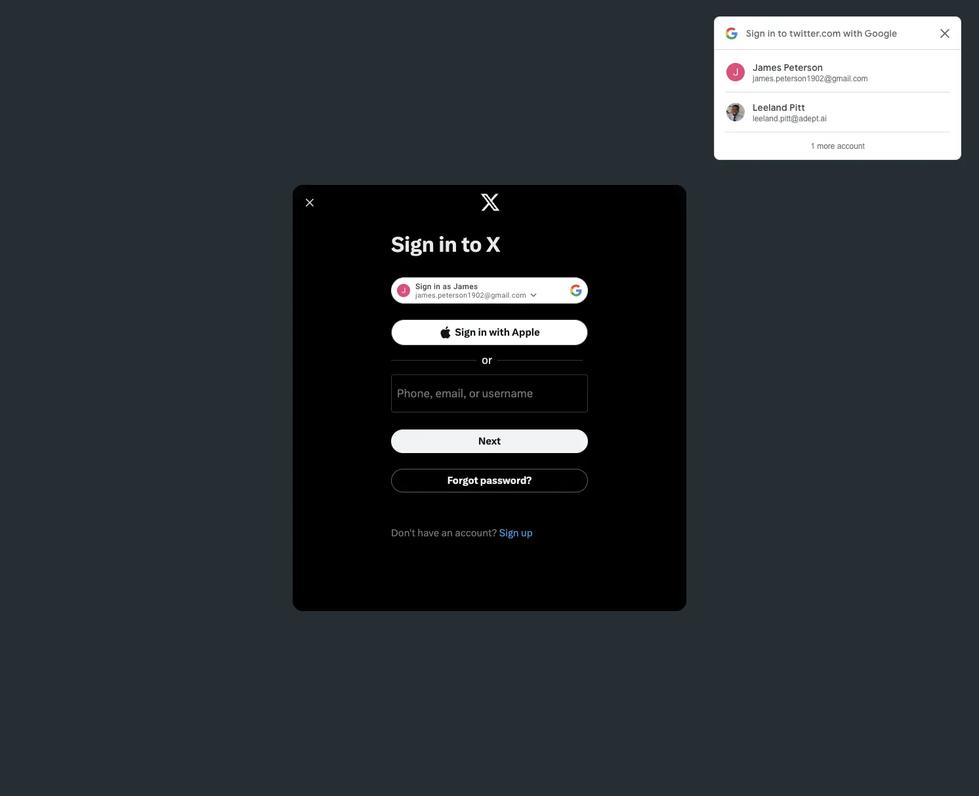Task type: locate. For each thing, give the bounding box(es) containing it.
1 vertical spatial or
[[469, 387, 480, 400]]

0 vertical spatial in
[[439, 232, 457, 257]]

in inside button
[[478, 327, 487, 339]]

in left the with
[[478, 327, 487, 339]]

0 horizontal spatial or
[[469, 387, 480, 400]]

1 vertical spatial in
[[478, 327, 487, 339]]

forgot password? button
[[391, 469, 588, 493]]

sign left up
[[499, 528, 519, 539]]

1 vertical spatial sign
[[455, 327, 476, 339]]

sign in to x
[[391, 232, 500, 257]]

x
[[486, 232, 500, 257]]

password?
[[480, 475, 532, 487]]

1 horizontal spatial or
[[482, 354, 492, 367]]

in left to
[[439, 232, 457, 257]]

0 horizontal spatial in
[[439, 232, 457, 257]]

0 vertical spatial sign
[[391, 232, 434, 257]]

1 horizontal spatial in
[[478, 327, 487, 339]]

sign
[[391, 232, 434, 257], [455, 327, 476, 339], [499, 528, 519, 539]]

sign left to
[[391, 232, 434, 257]]

or down sign in with apple button
[[482, 354, 492, 367]]

2 vertical spatial sign
[[499, 528, 519, 539]]

forgot password?
[[447, 475, 532, 487]]

email,
[[435, 387, 466, 400]]

None text field
[[397, 394, 582, 407]]

sign in with apple button
[[391, 320, 588, 346]]

sign inside button
[[455, 327, 476, 339]]

0 vertical spatial or
[[482, 354, 492, 367]]

sign left the with
[[455, 327, 476, 339]]

don't
[[391, 528, 415, 539]]

0 horizontal spatial sign
[[391, 232, 434, 257]]

in
[[439, 232, 457, 257], [478, 327, 487, 339]]

or right email,
[[469, 387, 480, 400]]

or
[[482, 354, 492, 367], [469, 387, 480, 400]]

1 horizontal spatial sign
[[455, 327, 476, 339]]

sign in to x group
[[0, 0, 979, 797], [293, 185, 686, 612]]

sign in to x group inside dialog
[[293, 185, 686, 612]]

in for to
[[439, 232, 457, 257]]

next
[[478, 436, 501, 448]]

x image
[[480, 185, 501, 220], [481, 194, 500, 211]]

apple
[[512, 327, 540, 339]]



Task type: vqa. For each thing, say whether or not it's contained in the screenshot.
💬 icon
no



Task type: describe. For each thing, give the bounding box(es) containing it.
sign in with apple
[[455, 327, 540, 339]]

sign for sign in to x
[[391, 232, 434, 257]]

an
[[441, 528, 453, 539]]

next button
[[391, 430, 588, 453]]

up
[[521, 528, 533, 539]]

2 horizontal spatial sign
[[499, 528, 519, 539]]

forgot
[[447, 475, 478, 487]]

with
[[489, 327, 510, 339]]

sign for sign in with apple
[[455, 327, 476, 339]]

phone, email, or username
[[397, 387, 533, 400]]

in for with
[[478, 327, 487, 339]]

username
[[482, 387, 533, 400]]

account?
[[455, 528, 497, 539]]

have
[[418, 528, 439, 539]]

phone,
[[397, 387, 433, 400]]

don't have an account? sign up
[[391, 528, 533, 539]]

to
[[462, 232, 482, 257]]

sign up button
[[499, 528, 533, 539]]

sign in to x dialog
[[0, 0, 979, 797]]

none text field inside sign in to x group
[[397, 394, 582, 407]]



